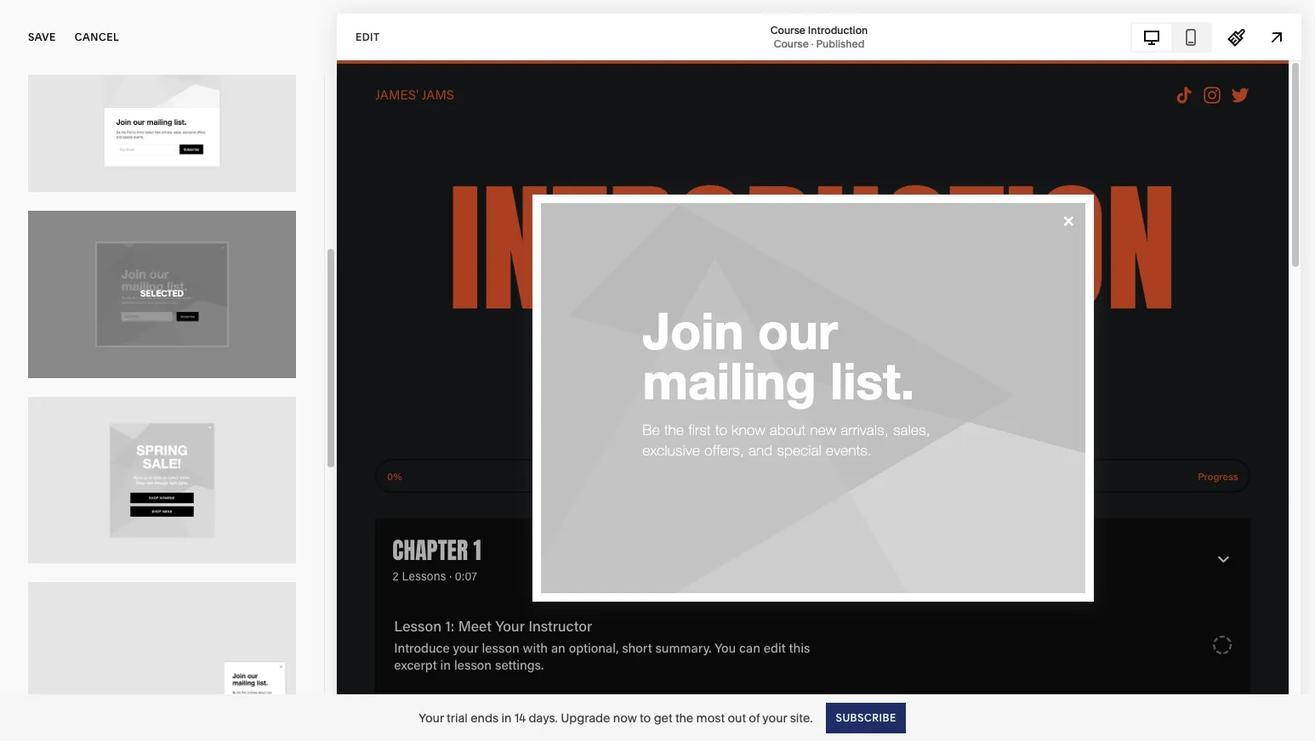 Task type: locate. For each thing, give the bounding box(es) containing it.
0 vertical spatial course
[[770, 23, 806, 36]]

subscribe
[[836, 712, 896, 724]]

most
[[696, 711, 725, 726]]

your
[[419, 711, 444, 726]]

edit
[[356, 30, 380, 43]]

your trial ends in 14 days. upgrade now to get the most out of your site.
[[419, 711, 813, 726]]

get
[[654, 711, 672, 726]]

to
[[640, 711, 651, 726]]

selected
[[140, 288, 184, 299]]

course left ·
[[774, 37, 809, 50]]

tab list
[[1132, 23, 1211, 51]]

course
[[770, 23, 806, 36], [774, 37, 809, 50]]

ends
[[471, 711, 499, 726]]

in
[[501, 711, 512, 726]]

introduction
[[808, 23, 868, 36]]

course left introduction in the top right of the page
[[770, 23, 806, 36]]

save button
[[28, 19, 56, 56]]

1 vertical spatial course
[[774, 37, 809, 50]]

the
[[675, 711, 694, 726]]

14
[[514, 711, 526, 726]]



Task type: vqa. For each thing, say whether or not it's contained in the screenshot.
Linked
no



Task type: describe. For each thing, give the bounding box(es) containing it.
days.
[[529, 711, 558, 726]]

overlay center card 03 image
[[28, 24, 296, 192]]

cancel button
[[75, 19, 119, 56]]

overlay center card 04 image
[[28, 211, 296, 378]]

overlay corner card 01 image
[[28, 583, 296, 742]]

out
[[728, 711, 746, 726]]

site.
[[790, 711, 813, 726]]

published
[[816, 37, 865, 50]]

your
[[762, 711, 787, 726]]

trial
[[447, 711, 468, 726]]

overlay center card 05 image
[[28, 397, 296, 564]]

course introduction course · published
[[770, 23, 868, 50]]

subscribe button
[[826, 703, 906, 734]]

of
[[749, 711, 760, 726]]

now
[[613, 711, 637, 726]]

upgrade
[[561, 711, 610, 726]]

save
[[28, 31, 56, 43]]

·
[[811, 37, 814, 50]]

edit button
[[345, 21, 391, 53]]

cancel
[[75, 31, 119, 43]]



